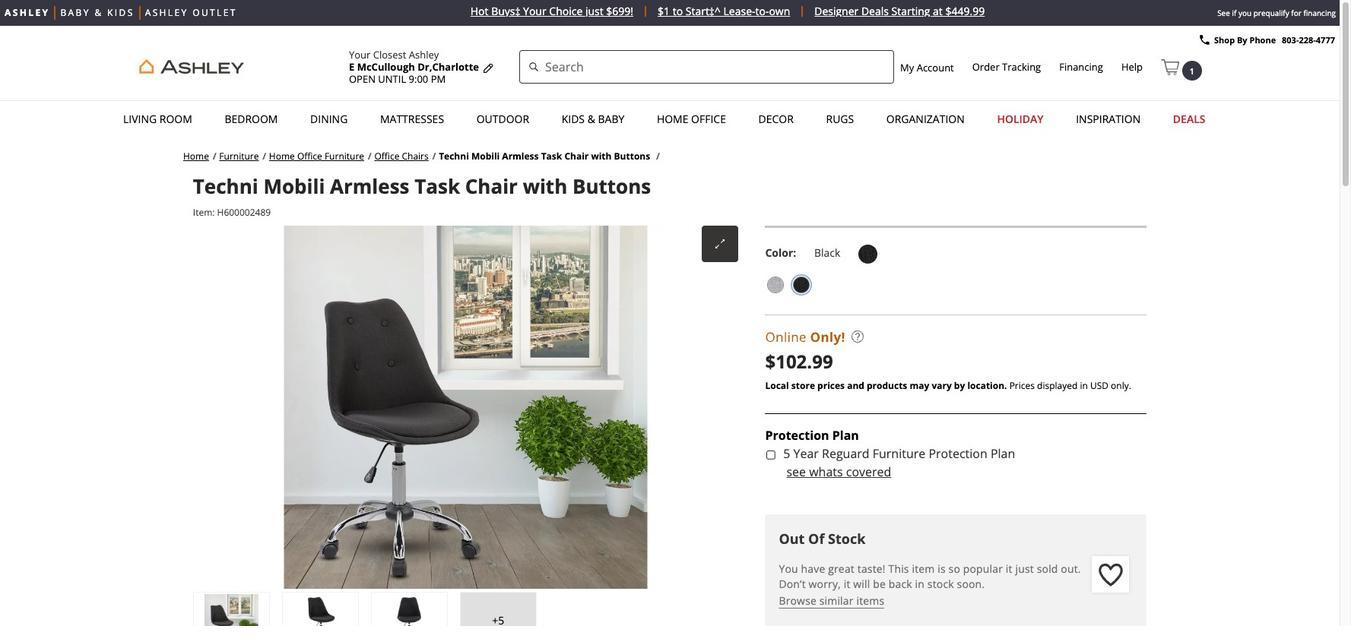 Task type: vqa. For each thing, say whether or not it's contained in the screenshot.
Out Of Stock
yes



Task type: locate. For each thing, give the bounding box(es) containing it.
protection down the by
[[929, 446, 988, 462]]

ashley up 9:00
[[409, 48, 439, 62]]

2 horizontal spatial office
[[692, 112, 726, 126]]

phone
[[1250, 34, 1276, 46]]

it left will
[[844, 577, 851, 592]]

mobili
[[472, 150, 500, 163], [264, 173, 325, 200]]

mobili down the outdoor link
[[472, 150, 500, 163]]

in down item
[[916, 577, 925, 592]]

office down dining link
[[297, 150, 322, 163]]

1 horizontal spatial just
[[1016, 562, 1034, 577]]

1 horizontal spatial ashley
[[409, 48, 439, 62]]

home link
[[183, 150, 209, 163]]

home down room
[[183, 150, 209, 163]]

it
[[1006, 562, 1013, 577], [844, 577, 851, 592]]

1 vertical spatial techni
[[193, 173, 258, 200]]

holiday
[[998, 112, 1044, 126]]

in inside the you have great taste! this item is so popular it just sold out. don't worry, it will be back in stock soon. browse similar items
[[916, 577, 925, 592]]

living room link
[[119, 105, 197, 134]]

holiday link
[[993, 105, 1049, 134]]

chair down techni mobili armless task chair with buttons
[[465, 173, 518, 200]]

0 horizontal spatial your
[[349, 48, 371, 62]]

open
[[349, 72, 376, 86]]

techni mobili armless task chair with buttons, black, large image
[[193, 226, 739, 589], [195, 595, 268, 627], [284, 595, 357, 627], [373, 595, 446, 627]]

0 vertical spatial buttons
[[614, 150, 651, 163]]

1 horizontal spatial it
[[1006, 562, 1013, 577]]

0 vertical spatial chair
[[565, 150, 589, 163]]

0 vertical spatial with
[[591, 150, 612, 163]]

see
[[787, 464, 806, 481]]

1 vertical spatial with
[[523, 173, 568, 200]]

2 horizontal spatial home
[[657, 112, 689, 126]]

rugs
[[826, 112, 854, 126]]

1 horizontal spatial in
[[1080, 380, 1088, 392]]

just left $699!
[[586, 4, 604, 18]]

shop
[[1215, 34, 1235, 46]]

buys‡
[[492, 4, 521, 18]]

0 horizontal spatial deals
[[862, 4, 889, 18]]

1 vertical spatial &
[[588, 112, 595, 126]]

1 horizontal spatial deals
[[1174, 112, 1206, 126]]

0 horizontal spatial just
[[586, 4, 604, 18]]

displayed
[[1038, 380, 1078, 392]]

dining link
[[306, 105, 352, 134]]

techni inside techni mobili armless task chair with buttons item: h600002489
[[193, 173, 258, 200]]

banner
[[0, 26, 1340, 138]]

0 horizontal spatial home
[[183, 150, 209, 163]]

h600002489
[[217, 206, 271, 219]]

home right furniture "link"
[[269, 150, 295, 163]]

item
[[912, 562, 935, 577]]

1 vertical spatial it
[[844, 577, 851, 592]]

$449.99
[[946, 4, 985, 18]]

rugs link
[[822, 105, 859, 134]]

ashley inside your closest ashley e mccullough dr,charlotte
[[409, 48, 439, 62]]

& right kids
[[588, 112, 595, 126]]

0 horizontal spatial ashley
[[145, 6, 188, 19]]

1 horizontal spatial mobili
[[472, 150, 500, 163]]

1
[[1190, 65, 1195, 77]]

803-
[[1282, 34, 1300, 46]]

chair for techni mobili armless task chair with buttons
[[565, 150, 589, 163]]

1 vertical spatial mobili
[[264, 173, 325, 200]]

furniture up covered
[[873, 446, 926, 462]]

for
[[1292, 8, 1302, 18]]

plan
[[833, 427, 859, 444], [991, 446, 1016, 462]]

out
[[779, 530, 805, 548]]

with inside techni mobili armless task chair with buttons item: h600002489
[[523, 173, 568, 200]]

techni up h600002489
[[193, 173, 258, 200]]

office chairs
[[375, 150, 429, 163]]

vary
[[932, 380, 952, 392]]

only.
[[1111, 380, 1132, 392]]

1 vertical spatial your
[[349, 48, 371, 62]]

1 vertical spatial in
[[916, 577, 925, 592]]

organization
[[887, 112, 965, 126]]

0 horizontal spatial &
[[95, 6, 103, 19]]

outlet
[[193, 6, 237, 19]]

ashley right kids
[[145, 6, 188, 19]]

1 horizontal spatial protection
[[929, 446, 988, 462]]

0 vertical spatial armless
[[502, 150, 539, 163]]

techni
[[439, 150, 469, 163], [193, 173, 258, 200]]

1 vertical spatial ashley
[[409, 48, 439, 62]]

0 vertical spatial &
[[95, 6, 103, 19]]

protection plan
[[766, 427, 859, 444]]

$1
[[658, 4, 670, 18]]

armless down the outdoor link
[[502, 150, 539, 163]]

1 vertical spatial just
[[1016, 562, 1034, 577]]

plan up the reguard
[[833, 427, 859, 444]]

see if you prequalify for financing
[[1218, 8, 1336, 18]]

banner containing living room
[[0, 26, 1340, 138]]

0 vertical spatial protection
[[766, 427, 830, 444]]

chair down kids
[[565, 150, 589, 163]]

great
[[829, 562, 855, 577]]

1 horizontal spatial home
[[269, 150, 295, 163]]

home office furniture link
[[269, 150, 364, 163]]

and
[[847, 380, 865, 392]]

$699!
[[606, 4, 634, 18]]

sold
[[1037, 562, 1058, 577]]

0 horizontal spatial armless
[[330, 173, 410, 200]]

home office link
[[653, 105, 731, 134]]

starting
[[892, 4, 931, 18]]

0 vertical spatial just
[[586, 4, 604, 18]]

furniture down bedroom link
[[219, 150, 259, 163]]

& left kids
[[95, 6, 103, 19]]

plan down location.
[[991, 446, 1016, 462]]

office left the chairs at the left top
[[375, 150, 400, 163]]

0 horizontal spatial protection
[[766, 427, 830, 444]]

0 horizontal spatial task
[[415, 173, 460, 200]]

b image
[[859, 245, 878, 264]]

this
[[889, 562, 909, 577]]

1 vertical spatial plan
[[991, 446, 1016, 462]]

& inside banner
[[588, 112, 595, 126]]

ashley
[[145, 6, 188, 19], [409, 48, 439, 62]]

task inside techni mobili armless task chair with buttons item: h600002489
[[415, 173, 460, 200]]

home office
[[657, 112, 726, 126]]

your
[[523, 4, 547, 18], [349, 48, 371, 62]]

office
[[692, 112, 726, 126], [297, 150, 322, 163], [375, 150, 400, 163]]

techni for techni mobili armless task chair with buttons item: h600002489
[[193, 173, 258, 200]]

baby & kids
[[60, 6, 134, 19]]

just left sold
[[1016, 562, 1034, 577]]

1 vertical spatial chair
[[465, 173, 518, 200]]

task down kids
[[541, 150, 562, 163]]

& for kids
[[588, 112, 595, 126]]

0 vertical spatial task
[[541, 150, 562, 163]]

armless for techni mobili armless task chair with buttons
[[502, 150, 539, 163]]

home office furniture
[[269, 150, 364, 163]]

0 horizontal spatial with
[[523, 173, 568, 200]]

2 horizontal spatial furniture
[[873, 446, 926, 462]]

chair inside techni mobili armless task chair with buttons item: h600002489
[[465, 173, 518, 200]]

None search field
[[520, 50, 895, 84]]

0 horizontal spatial techni
[[193, 173, 258, 200]]

buttons inside techni mobili armless task chair with buttons item: h600002489
[[573, 173, 651, 200]]

mattresses
[[380, 112, 444, 126]]

0 horizontal spatial chair
[[465, 173, 518, 200]]

ashley outlet
[[145, 6, 237, 19]]

in left usd
[[1080, 380, 1088, 392]]

just
[[586, 4, 604, 18], [1016, 562, 1034, 577]]

furniture
[[219, 150, 259, 163], [325, 150, 364, 163], [873, 446, 926, 462]]

& for baby
[[95, 6, 103, 19]]

buttons for techni mobili armless task chair with buttons item: h600002489
[[573, 173, 651, 200]]

armless
[[502, 150, 539, 163], [330, 173, 410, 200]]

help link
[[1122, 60, 1143, 74]]

it right popular
[[1006, 562, 1013, 577]]

have
[[801, 562, 826, 577]]

your right buys‡ in the left of the page
[[523, 4, 547, 18]]

office for home office
[[692, 112, 726, 126]]

your up open
[[349, 48, 371, 62]]

0 vertical spatial techni
[[439, 150, 469, 163]]

with for techni mobili armless task chair with buttons
[[591, 150, 612, 163]]

armless for techni mobili armless task chair with buttons item: h600002489
[[330, 173, 410, 200]]

armless inside techni mobili armless task chair with buttons item: h600002489
[[330, 173, 410, 200]]

$102.99 local store prices and products may vary by location. prices displayed in usd only.
[[766, 349, 1132, 392]]

may
[[910, 380, 930, 392]]

1 horizontal spatial &
[[588, 112, 595, 126]]

hot buys‡ your choice just $699! link
[[459, 4, 647, 18]]

mobili down home office furniture link
[[264, 173, 325, 200]]

home right baby
[[657, 112, 689, 126]]

1 horizontal spatial furniture
[[325, 150, 364, 163]]

bedroom
[[225, 112, 278, 126]]

change location image
[[482, 62, 494, 74]]

with down techni mobili armless task chair with buttons
[[523, 173, 568, 200]]

1 vertical spatial protection
[[929, 446, 988, 462]]

out.
[[1061, 562, 1081, 577]]

office for home office furniture
[[297, 150, 322, 163]]

0 vertical spatial mobili
[[472, 150, 500, 163]]

dr,charlotte
[[418, 60, 479, 74]]

mobili inside techni mobili armless task chair with buttons item: h600002489
[[264, 173, 325, 200]]

with down kids & baby link
[[591, 150, 612, 163]]

1 horizontal spatial techni
[[439, 150, 469, 163]]

1 vertical spatial armless
[[330, 173, 410, 200]]

228-
[[1300, 34, 1317, 46]]

office left decor
[[692, 112, 726, 126]]

furniture link
[[219, 150, 259, 163]]

0 vertical spatial it
[[1006, 562, 1013, 577]]

1 horizontal spatial chair
[[565, 150, 589, 163]]

1 vertical spatial buttons
[[573, 173, 651, 200]]

0 vertical spatial in
[[1080, 380, 1088, 392]]

0 horizontal spatial office
[[297, 150, 322, 163]]

with for techni mobili armless task chair with buttons item: h600002489
[[523, 173, 568, 200]]

office inside banner
[[692, 112, 726, 126]]

techni right the chairs at the left top
[[439, 150, 469, 163]]

1 horizontal spatial task
[[541, 150, 562, 163]]

covered
[[846, 464, 892, 481]]

1 vertical spatial task
[[415, 173, 460, 200]]

task down the chairs at the left top
[[415, 173, 460, 200]]

furniture down dining link
[[325, 150, 364, 163]]

0 horizontal spatial in
[[916, 577, 925, 592]]

until
[[378, 72, 406, 86]]

to
[[673, 4, 683, 18]]

1 horizontal spatial with
[[591, 150, 612, 163]]

prequalify
[[1254, 8, 1290, 18]]

deals down "1"
[[1174, 112, 1206, 126]]

baby & kids link
[[60, 6, 134, 20]]

you have great taste! this item is so popular it just sold out. don't worry, it will be back in stock soon. browse similar items
[[779, 562, 1081, 609]]

1 horizontal spatial armless
[[502, 150, 539, 163]]

armless down office chairs link
[[330, 173, 410, 200]]

protection
[[766, 427, 830, 444], [929, 446, 988, 462]]

0 vertical spatial deals
[[862, 4, 889, 18]]

order tracking
[[973, 60, 1041, 74]]

0 horizontal spatial mobili
[[264, 173, 325, 200]]

1 vertical spatial deals
[[1174, 112, 1206, 126]]

0 vertical spatial your
[[523, 4, 547, 18]]

0 vertical spatial ashley
[[145, 6, 188, 19]]

chairs
[[402, 150, 429, 163]]

1 horizontal spatial plan
[[991, 446, 1016, 462]]

0 horizontal spatial plan
[[833, 427, 859, 444]]

home inside banner
[[657, 112, 689, 126]]

e
[[349, 60, 355, 74]]

task for techni mobili armless task chair with buttons
[[541, 150, 562, 163]]

deals left "starting"
[[862, 4, 889, 18]]

mccullough
[[357, 60, 415, 74]]

protection up year
[[766, 427, 830, 444]]

outdoor
[[477, 112, 529, 126]]



Task type: describe. For each thing, give the bounding box(es) containing it.
$1 to start‡^ lease-to-own link
[[647, 4, 803, 18]]

choice
[[549, 4, 583, 18]]

to-
[[756, 4, 769, 18]]

home for home office
[[657, 112, 689, 126]]

designer deals starting at $449.99
[[815, 4, 985, 18]]

similar
[[820, 594, 854, 609]]

living
[[123, 112, 157, 126]]

home for home office furniture
[[269, 150, 295, 163]]

chair for techni mobili armless task chair with buttons item: h600002489
[[465, 173, 518, 200]]

1 horizontal spatial your
[[523, 4, 547, 18]]

help
[[1122, 60, 1143, 74]]

1 link
[[1162, 53, 1203, 81]]

ashley link
[[5, 6, 50, 20]]

see whats covered
[[787, 464, 892, 481]]

financing
[[1060, 60, 1104, 74]]

designer deals starting at $449.99 link
[[803, 4, 997, 18]]

item:
[[193, 206, 215, 219]]

deals link
[[1169, 105, 1211, 134]]

at
[[933, 4, 943, 18]]

location.
[[968, 380, 1008, 392]]

0 vertical spatial plan
[[833, 427, 859, 444]]

your inside your closest ashley e mccullough dr,charlotte
[[349, 48, 371, 62]]

living room
[[123, 112, 192, 126]]

tracking
[[1003, 60, 1041, 74]]

prices
[[818, 380, 845, 392]]

1 horizontal spatial office
[[375, 150, 400, 163]]

my account link
[[901, 60, 954, 74]]

open until 9:00 pm
[[349, 72, 446, 86]]

soon.
[[957, 577, 985, 592]]

order tracking link
[[973, 60, 1041, 74]]

by
[[955, 380, 965, 392]]

4777
[[1317, 34, 1336, 46]]

$102.99
[[766, 349, 833, 374]]

account
[[917, 60, 954, 74]]

mobili for techni mobili armless task chair with buttons item: h600002489
[[264, 173, 325, 200]]

home for home link
[[183, 150, 209, 163]]

$1 to start‡^ lease-to-own
[[658, 4, 791, 18]]

0 horizontal spatial furniture
[[219, 150, 259, 163]]

kids & baby link
[[557, 105, 629, 134]]

don't
[[779, 577, 806, 592]]

b image
[[794, 277, 810, 293]]

lease-
[[724, 4, 756, 18]]

mobili for techni mobili armless task chair with buttons
[[472, 150, 500, 163]]

you
[[779, 562, 799, 577]]

room
[[160, 112, 192, 126]]

kids
[[107, 6, 134, 19]]

803-228-4777 link
[[1282, 34, 1336, 46]]

your closest ashley e mccullough dr,charlotte
[[349, 48, 479, 74]]

techni for techni mobili armless task chair with buttons
[[439, 150, 469, 163]]

techni mobili armless task chair with buttons item: h600002489
[[193, 173, 651, 219]]

decor
[[759, 112, 794, 126]]

shop by phone 803-228-4777
[[1215, 34, 1336, 46]]

stock
[[828, 530, 866, 548]]

ashley
[[5, 6, 50, 19]]

browse
[[779, 594, 817, 609]]

dims image
[[852, 331, 864, 343]]

hot
[[471, 4, 489, 18]]

search image
[[529, 61, 539, 76]]

5
[[784, 446, 791, 462]]

taste!
[[858, 562, 886, 577]]

financing
[[1304, 8, 1336, 18]]

kids & baby
[[562, 112, 625, 126]]

buttons for techni mobili armless task chair with buttons
[[614, 150, 651, 163]]

popular
[[964, 562, 1003, 577]]

baby
[[598, 112, 625, 126]]

usd
[[1091, 380, 1109, 392]]

hot buys‡ your choice just $699!
[[471, 4, 634, 18]]

whats
[[809, 464, 843, 481]]

so
[[949, 562, 961, 577]]

just inside the you have great taste! this item is so popular it just sold out. don't worry, it will be back in stock soon. browse similar items
[[1016, 562, 1034, 577]]

g image
[[768, 276, 785, 293]]

ashley image
[[134, 57, 250, 77]]

stock
[[928, 577, 954, 592]]

will
[[854, 577, 871, 592]]

year
[[794, 446, 819, 462]]

designer
[[815, 4, 859, 18]]

none search field inside banner
[[520, 50, 895, 84]]

reguard
[[822, 446, 870, 462]]

kids
[[562, 112, 585, 126]]

order
[[973, 60, 1000, 74]]

pm
[[431, 72, 446, 86]]

inspiration link
[[1072, 105, 1146, 134]]

is
[[938, 562, 946, 577]]

own
[[769, 4, 791, 18]]

deals inside banner
[[1174, 112, 1206, 126]]

my account
[[901, 60, 954, 74]]

mattresses link
[[376, 105, 449, 134]]

task for techni mobili armless task chair with buttons item: h600002489
[[415, 173, 460, 200]]

store
[[792, 380, 815, 392]]

worry,
[[809, 577, 841, 592]]

bedroom link
[[220, 105, 283, 134]]

products
[[867, 380, 908, 392]]

in inside $102.99 local store prices and products may vary by location. prices displayed in usd only.
[[1080, 380, 1088, 392]]

financing link
[[1060, 60, 1104, 74]]

5 year reguard furniture protection plan
[[784, 446, 1016, 462]]

0 horizontal spatial it
[[844, 577, 851, 592]]

items
[[857, 594, 885, 609]]



